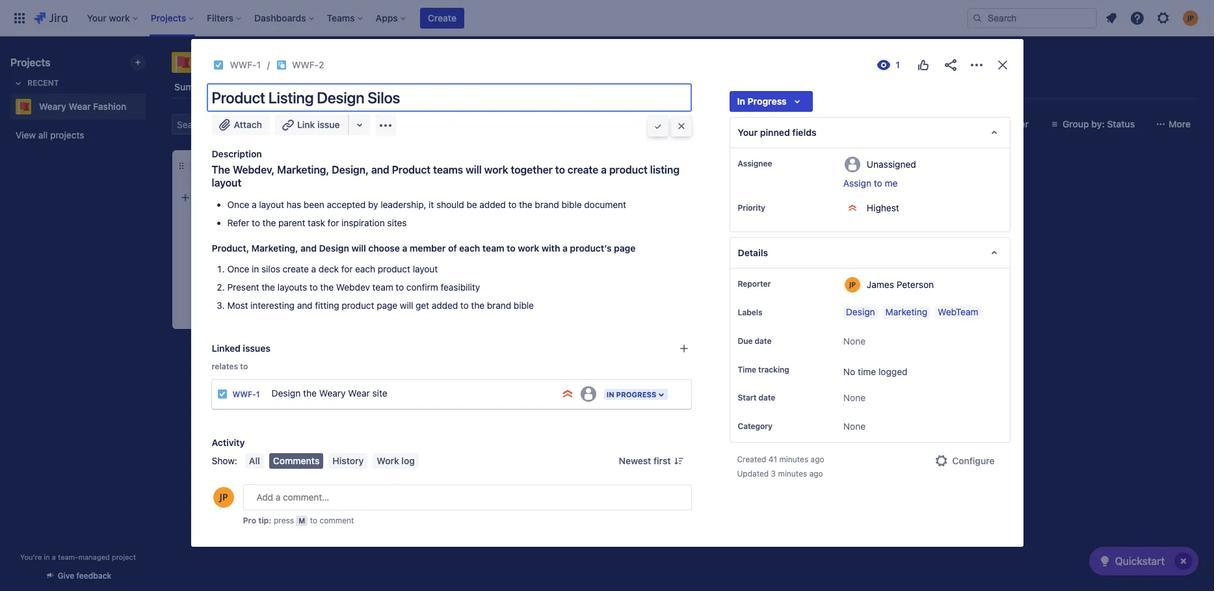 Task type: describe. For each thing, give the bounding box(es) containing it.
category
[[738, 422, 773, 431]]

priority unpin image
[[768, 203, 778, 213]]

wwf- right issue type: task icon
[[232, 389, 256, 399]]

2 horizontal spatial in
[[737, 96, 745, 107]]

give feedback button
[[37, 565, 119, 587]]

confirm summary image
[[653, 121, 663, 131]]

activity
[[212, 437, 245, 448]]

0 vertical spatial wwf-1 link
[[230, 57, 261, 73]]

me
[[885, 178, 898, 189]]

1 vertical spatial bible
[[514, 300, 534, 311]]

2 vertical spatial product
[[342, 300, 374, 311]]

recent
[[27, 78, 59, 88]]

0 horizontal spatial 0
[[220, 160, 226, 171]]

pages
[[452, 81, 478, 92]]

present
[[227, 282, 259, 293]]

summary
[[174, 81, 215, 92]]

your pinned fields element
[[729, 117, 1010, 148]]

managed
[[78, 553, 110, 561]]

done 0
[[559, 160, 591, 171]]

no
[[843, 366, 855, 377]]

reporter
[[738, 279, 771, 289]]

0 horizontal spatial added
[[432, 300, 458, 311]]

a right the with
[[563, 243, 568, 254]]

0 vertical spatial design the weary wear site
[[367, 194, 483, 206]]

1 vertical spatial task image
[[367, 276, 377, 286]]

your
[[738, 127, 758, 138]]

29
[[380, 257, 389, 265]]

product
[[392, 164, 431, 176]]

unassigned
[[867, 158, 916, 169]]

reports link
[[534, 75, 573, 99]]

none for start date
[[843, 392, 866, 403]]

in for once
[[252, 263, 259, 274]]

0 horizontal spatial each
[[355, 263, 375, 274]]

link issue
[[297, 119, 340, 130]]

menu bar inside the webdev, marketing, design, and product teams will work together to create a product listing layout dialog
[[243, 453, 421, 469]]

project
[[662, 81, 693, 92]]

attach button
[[212, 114, 270, 135]]

29 february 2024 image
[[369, 256, 380, 267]]

2 vertical spatial wwf-1
[[232, 389, 260, 399]]

0 vertical spatial wwf-1
[[230, 59, 261, 70]]

work
[[377, 455, 399, 466]]

the
[[212, 164, 230, 176]]

2 vertical spatial in
[[607, 390, 614, 399]]

2
[[319, 59, 324, 70]]

webteam link
[[935, 306, 981, 319]]

collapse recent projects image
[[10, 75, 26, 91]]

2 horizontal spatial progress
[[748, 96, 787, 107]]

configure link
[[926, 451, 1003, 472]]

0 horizontal spatial will
[[351, 243, 366, 254]]

to down linked issues
[[240, 362, 248, 371]]

by
[[368, 199, 378, 210]]

leadership,
[[381, 199, 426, 210]]

relates to
[[212, 362, 248, 371]]

webdev,
[[233, 164, 275, 176]]

Search board text field
[[173, 115, 272, 133]]

interesting
[[251, 300, 295, 311]]

site inside the webdev, marketing, design, and product teams will work together to create a product listing layout dialog
[[372, 388, 387, 399]]

and for a
[[297, 300, 313, 311]]

wwf-1 link for task image to the bottom
[[382, 275, 410, 287]]

to right the layouts
[[309, 282, 318, 293]]

0 vertical spatial ago
[[811, 455, 824, 465]]

0 vertical spatial weary wear fashion
[[198, 53, 339, 72]]

details
[[738, 247, 768, 258]]

issues
[[494, 81, 521, 92]]

profile image of james peterson image
[[213, 487, 234, 508]]

assign
[[843, 178, 871, 189]]

refer to the parent task for inspiration sites
[[227, 217, 407, 228]]

view all projects link
[[10, 124, 146, 147]]

1 horizontal spatial progress
[[616, 390, 657, 399]]

timeline link
[[355, 75, 396, 99]]

1 vertical spatial product
[[378, 263, 410, 274]]

the webdev, marketing, design, and product teams will work together to create a product listing layout
[[212, 164, 682, 189]]

calendar link
[[301, 75, 344, 99]]

to right refer
[[252, 217, 260, 228]]

you're in a team-managed project
[[20, 553, 136, 561]]

show:
[[212, 455, 237, 466]]

1 vertical spatial ago
[[809, 469, 823, 479]]

comment
[[320, 516, 354, 525]]

details element
[[729, 237, 1010, 269]]

configure
[[952, 455, 995, 467]]

create inside the webdev, marketing, design, and product teams will work together to create a product listing layout
[[568, 164, 599, 176]]

layouts
[[277, 282, 307, 293]]

1 vertical spatial page
[[377, 300, 397, 311]]

confirm
[[406, 282, 438, 293]]

tab list containing board
[[164, 75, 1206, 99]]

check image
[[1097, 553, 1113, 569]]

view
[[16, 129, 36, 140]]

created
[[737, 455, 766, 465]]

product inside the webdev, marketing, design, and product teams will work together to create a product listing layout
[[609, 164, 648, 176]]

assignee
[[738, 159, 772, 168]]

0 horizontal spatial brand
[[487, 300, 511, 311]]

newest
[[619, 455, 651, 466]]

priority
[[738, 203, 765, 213]]

marketing, inside the webdev, marketing, design, and product teams will work together to create a product listing layout
[[277, 164, 329, 176]]

all button
[[245, 453, 264, 469]]

press
[[274, 516, 294, 525]]

issues
[[243, 343, 270, 354]]

1 horizontal spatial bible
[[562, 199, 582, 210]]

0 vertical spatial in progress button
[[729, 91, 813, 112]]

1 vertical spatial create
[[193, 192, 222, 203]]

1 horizontal spatial page
[[614, 243, 636, 254]]

and for and
[[300, 243, 317, 254]]

0 vertical spatial minutes
[[779, 455, 809, 465]]

1 horizontal spatial work
[[518, 243, 539, 254]]

none for due date
[[843, 336, 866, 347]]

once in silos create a deck for each product layout
[[227, 263, 438, 274]]

0 vertical spatial brand
[[535, 199, 559, 210]]

2 horizontal spatial 0
[[585, 160, 591, 171]]

newest first image
[[673, 456, 684, 466]]

1 vertical spatial wwf-1
[[382, 276, 410, 286]]

projects
[[10, 57, 50, 68]]

wwf- for task image to the bottom's wwf-1 link
[[382, 276, 406, 286]]

pages link
[[450, 75, 481, 99]]

inspiration
[[341, 217, 385, 228]]

1 vertical spatial marketing,
[[251, 243, 298, 254]]

1 vertical spatial minutes
[[778, 469, 807, 479]]

history
[[333, 455, 364, 466]]

add app image
[[378, 117, 393, 133]]

1 horizontal spatial layout
[[259, 199, 284, 210]]

all
[[249, 455, 260, 466]]

give
[[58, 571, 74, 581]]

linked
[[212, 343, 241, 354]]

0 / 1
[[385, 299, 397, 310]]

progress inside in progress 1
[[385, 161, 425, 170]]

1 vertical spatial james peterson image
[[503, 273, 519, 289]]

to inside the webdev, marketing, design, and product teams will work together to create a product listing layout
[[555, 164, 565, 176]]

0 vertical spatial added
[[480, 199, 506, 210]]

task
[[308, 217, 325, 228]]

be
[[467, 199, 477, 210]]

to right "m"
[[310, 516, 317, 525]]

1 vertical spatial fashion
[[93, 101, 126, 112]]

in for you're
[[44, 553, 50, 561]]

no time logged
[[843, 366, 908, 377]]

in progress 1
[[375, 160, 435, 171]]

present the layouts to the webdev team to confirm feasibility
[[227, 282, 480, 293]]

0 horizontal spatial in progress
[[607, 390, 657, 399]]

0 horizontal spatial james peterson image
[[306, 114, 326, 135]]

dismiss quickstart image
[[1173, 551, 1194, 572]]

0 vertical spatial fashion
[[285, 53, 339, 72]]

done
[[559, 161, 580, 170]]

time tracking pin to top image
[[792, 365, 802, 375]]

comments
[[273, 455, 320, 466]]

issue
[[317, 119, 340, 130]]

history button
[[329, 453, 368, 469]]

due
[[738, 336, 753, 346]]

time tracking
[[738, 365, 789, 375]]

1 vertical spatial for
[[341, 263, 353, 274]]

create inside primary element
[[428, 12, 457, 23]]

forms link
[[407, 75, 439, 99]]

comments button
[[269, 453, 323, 469]]

summary link
[[172, 75, 218, 99]]

view all projects
[[16, 129, 84, 140]]

wwf-2 link
[[292, 57, 324, 73]]

weary inside the webdev, marketing, design, and product teams will work together to create a product listing layout dialog
[[319, 388, 346, 399]]

has
[[287, 199, 301, 210]]

cancel summary image
[[676, 121, 686, 131]]

fitting
[[315, 300, 339, 311]]



Task type: vqa. For each thing, say whether or not it's contained in the screenshot.
'Your profile and settings' Icon
no



Task type: locate. For each thing, give the bounding box(es) containing it.
task image down 29 february 2024 image
[[367, 276, 377, 286]]

1 vertical spatial added
[[432, 300, 458, 311]]

webdev
[[336, 282, 370, 293]]

will right /
[[400, 300, 413, 311]]

assign to me button
[[843, 177, 997, 190]]

weary wear fashion up the list
[[198, 53, 339, 72]]

0 horizontal spatial team
[[372, 282, 393, 293]]

date for due date
[[755, 336, 772, 346]]

progress
[[748, 96, 787, 107], [385, 161, 425, 170], [616, 390, 657, 399]]

settings
[[695, 81, 730, 92]]

2 vertical spatial none
[[843, 421, 866, 432]]

and down task
[[300, 243, 317, 254]]

1 vertical spatial team
[[372, 282, 393, 293]]

0 horizontal spatial weary wear fashion
[[39, 101, 126, 112]]

minutes right 41
[[779, 455, 809, 465]]

projects
[[50, 129, 84, 140]]

1 horizontal spatial product
[[378, 263, 410, 274]]

a up feb
[[402, 243, 407, 254]]

0 horizontal spatial work
[[484, 164, 508, 176]]

copy link to issue image
[[322, 59, 332, 70]]

/
[[391, 299, 393, 310]]

1 vertical spatial in progress button
[[603, 387, 669, 401]]

0 horizontal spatial layout
[[212, 177, 241, 189]]

design inside design link
[[846, 306, 875, 317]]

menu bar containing all
[[243, 453, 421, 469]]

0 vertical spatial marketing,
[[277, 164, 329, 176]]

1 horizontal spatial in progress button
[[729, 91, 813, 112]]

wear inside the weary wear fashion link
[[69, 101, 91, 112]]

0 vertical spatial progress
[[748, 96, 787, 107]]

wwf- down 29 feb at the top left
[[382, 276, 406, 286]]

1 vertical spatial none
[[843, 392, 866, 403]]

and right design,
[[371, 164, 389, 176]]

create button
[[420, 7, 464, 28], [172, 186, 348, 209]]

wwf- up board
[[230, 59, 257, 70]]

1 vertical spatial progress
[[385, 161, 425, 170]]

peterson
[[897, 279, 934, 290]]

wwf- for topmost wwf-1 link
[[230, 59, 257, 70]]

design link
[[843, 306, 878, 319]]

marketing
[[886, 306, 927, 317]]

linked issues
[[212, 343, 270, 354]]

primary element
[[8, 0, 967, 36]]

design inside design the weary wear site link
[[272, 388, 301, 399]]

quickstart button
[[1089, 547, 1199, 576]]

in progress right priority: highest 'icon'
[[607, 390, 657, 399]]

work inside the webdev, marketing, design, and product teams will work together to create a product listing layout
[[484, 164, 508, 176]]

2 horizontal spatial will
[[466, 164, 482, 176]]

should
[[436, 199, 464, 210]]

layout
[[212, 177, 241, 189], [259, 199, 284, 210], [413, 263, 438, 274]]

minutes right '3'
[[778, 469, 807, 479]]

added right "get"
[[432, 300, 458, 311]]

parent
[[278, 217, 305, 228]]

work log button
[[373, 453, 419, 469]]

ago right 41
[[811, 455, 824, 465]]

the
[[398, 194, 412, 206], [519, 199, 532, 210], [263, 217, 276, 228], [262, 282, 275, 293], [320, 282, 334, 293], [471, 300, 485, 311], [303, 388, 317, 399]]

project settings
[[662, 81, 730, 92]]

the webdev, marketing, design, and product teams will work together to create a product listing layout dialog
[[191, 39, 1023, 547]]

fashion up view all projects link on the left top of the page
[[93, 101, 126, 112]]

product's
[[570, 243, 612, 254]]

priority: highest image
[[561, 388, 574, 401]]

0 vertical spatial once
[[227, 199, 249, 210]]

in right design,
[[375, 161, 383, 170]]

wwf-1 link right issue type: task icon
[[232, 389, 260, 399]]

0 vertical spatial james peterson image
[[306, 114, 326, 135]]

pro
[[243, 516, 256, 525]]

do
[[204, 161, 215, 170]]

a left the deck
[[311, 263, 316, 274]]

will inside the webdev, marketing, design, and product teams will work together to create a product listing layout
[[466, 164, 482, 176]]

each left 29
[[355, 263, 375, 274]]

0 vertical spatial create
[[428, 12, 457, 23]]

in inside in progress 1
[[375, 161, 383, 170]]

menu bar
[[243, 453, 421, 469]]

once up refer
[[227, 199, 249, 210]]

to down together
[[508, 199, 517, 210]]

0 horizontal spatial bible
[[514, 300, 534, 311]]

link web pages and more image
[[352, 117, 367, 133]]

create up the layouts
[[283, 263, 309, 274]]

added right be on the left of the page
[[480, 199, 506, 210]]

james
[[867, 279, 894, 290]]

refer
[[227, 217, 249, 228]]

1 vertical spatial each
[[355, 263, 375, 274]]

in right you're
[[44, 553, 50, 561]]

james peterson image left add people 'image'
[[306, 114, 326, 135]]

wwf-1 down feb
[[382, 276, 410, 286]]

in up the your
[[737, 96, 745, 107]]

wwf-1 right issue type: task icon
[[232, 389, 260, 399]]

layout inside the webdev, marketing, design, and product teams will work together to create a product listing layout
[[212, 177, 241, 189]]

2 horizontal spatial product
[[609, 164, 648, 176]]

1 vertical spatial create
[[283, 263, 309, 274]]

add people image
[[334, 116, 350, 132]]

highest
[[867, 202, 899, 213]]

in inside dialog
[[252, 263, 259, 274]]

create button inside primary element
[[420, 7, 464, 28]]

teams
[[433, 164, 463, 176]]

search image
[[972, 13, 983, 23]]

link
[[297, 119, 315, 130]]

1 vertical spatial once
[[227, 263, 249, 274]]

assign to me
[[843, 178, 898, 189]]

0 horizontal spatial create
[[193, 192, 222, 203]]

1
[[257, 59, 261, 70], [430, 160, 435, 171], [406, 276, 410, 286], [393, 299, 397, 310], [256, 389, 260, 399]]

1 horizontal spatial create button
[[420, 7, 464, 28]]

link an issue image
[[679, 343, 689, 354]]

layout down 'the'
[[212, 177, 241, 189]]

2 vertical spatial layout
[[413, 263, 438, 274]]

to inside the assign to me button
[[874, 178, 882, 189]]

create up the document
[[568, 164, 599, 176]]

deck
[[319, 263, 339, 274]]

once for once in silos create a deck for each product layout
[[227, 263, 249, 274]]

0 right done
[[585, 160, 591, 171]]

in right priority: highest 'icon'
[[607, 390, 614, 399]]

wwf- for wwf-2 link on the top left of the page
[[292, 59, 319, 70]]

fashion up calendar
[[285, 53, 339, 72]]

design the weary wear site inside the webdev, marketing, design, and product teams will work together to create a product listing layout dialog
[[272, 388, 387, 399]]

to right together
[[555, 164, 565, 176]]

0 vertical spatial will
[[466, 164, 482, 176]]

0 horizontal spatial create button
[[172, 186, 348, 209]]

2 once from the top
[[227, 263, 249, 274]]

1 horizontal spatial 0
[[385, 299, 391, 310]]

design right issue type: task icon
[[272, 388, 301, 399]]

together
[[511, 164, 553, 176]]

1 horizontal spatial in progress
[[737, 96, 787, 107]]

1 horizontal spatial brand
[[535, 199, 559, 210]]

most interesting and fitting product page will get added to the brand bible
[[227, 300, 534, 311]]

41
[[769, 455, 777, 465]]

0 horizontal spatial for
[[328, 217, 339, 228]]

actions image
[[969, 57, 984, 73]]

to left me
[[874, 178, 882, 189]]

wear inside design the weary wear site link
[[348, 388, 370, 399]]

of
[[448, 243, 457, 254]]

wwf-1 link up board
[[230, 57, 261, 73]]

timeline
[[357, 81, 394, 92]]

0 vertical spatial date
[[755, 336, 772, 346]]

to left the with
[[507, 243, 516, 254]]

for right the deck
[[341, 263, 353, 274]]

wwf-1 link for issue type: task icon
[[232, 389, 260, 399]]

site
[[468, 194, 483, 206], [372, 388, 387, 399]]

1 horizontal spatial create
[[568, 164, 599, 176]]

work left together
[[484, 164, 508, 176]]

labels pin to top image
[[765, 308, 775, 318]]

0 vertical spatial site
[[468, 194, 483, 206]]

1 horizontal spatial team
[[482, 243, 504, 254]]

2 vertical spatial progress
[[616, 390, 657, 399]]

1 horizontal spatial each
[[459, 243, 480, 254]]

0 vertical spatial each
[[459, 243, 480, 254]]

design up 'sites'
[[367, 194, 396, 206]]

link issue button
[[275, 114, 349, 135]]

team up most interesting and fitting product page will get added to the brand bible
[[372, 282, 393, 293]]

page left "get"
[[377, 300, 397, 311]]

0 vertical spatial and
[[371, 164, 389, 176]]

in progress up pinned
[[737, 96, 787, 107]]

wwf-1 link down feb
[[382, 275, 410, 287]]

tip:
[[258, 516, 272, 525]]

2 vertical spatial will
[[400, 300, 413, 311]]

create banner
[[0, 0, 1214, 36]]

0 vertical spatial page
[[614, 243, 636, 254]]

james peterson image
[[306, 114, 326, 135], [503, 273, 519, 289]]

1 horizontal spatial site
[[468, 194, 483, 206]]

1 horizontal spatial will
[[400, 300, 413, 311]]

1 vertical spatial brand
[[487, 300, 511, 311]]

1 vertical spatial weary wear fashion
[[39, 101, 126, 112]]

for right task
[[328, 217, 339, 228]]

1 vertical spatial will
[[351, 243, 366, 254]]

1 horizontal spatial james peterson image
[[503, 273, 519, 289]]

vote options: no one has voted for this issue yet. image
[[915, 57, 931, 73]]

will left the choose
[[351, 243, 366, 254]]

a down webdev,
[[252, 199, 257, 210]]

design up once in silos create a deck for each product layout
[[319, 243, 349, 254]]

date for start date
[[759, 393, 775, 403]]

0 vertical spatial create button
[[420, 7, 464, 28]]

once up present
[[227, 263, 249, 274]]

in left 'silos'
[[252, 263, 259, 274]]

1 vertical spatial work
[[518, 243, 539, 254]]

page
[[614, 243, 636, 254], [377, 300, 397, 311]]

1 vertical spatial create button
[[172, 186, 348, 209]]

task image
[[213, 60, 223, 70], [367, 276, 377, 286]]

wwf-
[[230, 59, 257, 70], [292, 59, 319, 70], [382, 276, 406, 286], [232, 389, 256, 399]]

date right start
[[759, 393, 775, 403]]

close image
[[995, 57, 1010, 73]]

Add a comment… field
[[243, 484, 692, 510]]

0 vertical spatial task image
[[213, 60, 223, 70]]

1 horizontal spatial task image
[[367, 276, 377, 286]]

0 horizontal spatial in
[[44, 553, 50, 561]]

work left the with
[[518, 243, 539, 254]]

work log
[[377, 455, 415, 466]]

Search field
[[967, 7, 1097, 28]]

1 horizontal spatial in
[[607, 390, 614, 399]]

1 horizontal spatial fashion
[[285, 53, 339, 72]]

assignee unpin image
[[775, 159, 785, 169]]

forms
[[409, 81, 437, 92]]

project
[[112, 553, 136, 561]]

ago right '3'
[[809, 469, 823, 479]]

design down the james
[[846, 306, 875, 317]]

sub task image
[[276, 60, 287, 70]]

marketing, up has
[[277, 164, 329, 176]]

1 horizontal spatial create
[[428, 12, 457, 23]]

in progress
[[737, 96, 787, 107], [607, 390, 657, 399]]

0 horizontal spatial in progress button
[[603, 387, 669, 401]]

0 vertical spatial create
[[568, 164, 599, 176]]

feedback
[[76, 571, 111, 581]]

first
[[654, 455, 671, 466]]

a right done 0
[[601, 164, 607, 176]]

0 vertical spatial in progress
[[737, 96, 787, 107]]

updated
[[737, 469, 769, 479]]

start date
[[738, 393, 775, 403]]

create
[[568, 164, 599, 176], [283, 263, 309, 274]]

1 once from the top
[[227, 199, 249, 210]]

0 vertical spatial none
[[843, 336, 866, 347]]

0 vertical spatial work
[[484, 164, 508, 176]]

all
[[38, 129, 48, 140]]

wwf-1 up board
[[230, 59, 261, 70]]

been
[[304, 199, 324, 210]]

product,
[[212, 243, 249, 254]]

and down the layouts
[[297, 300, 313, 311]]

for
[[328, 217, 339, 228], [341, 263, 353, 274]]

page right product's
[[614, 243, 636, 254]]

will right teams
[[466, 164, 482, 176]]

1 vertical spatial layout
[[259, 199, 284, 210]]

team
[[482, 243, 504, 254], [372, 282, 393, 293]]

and inside the webdev, marketing, design, and product teams will work together to create a product listing layout
[[371, 164, 389, 176]]

a left team-
[[52, 553, 56, 561]]

in progress button
[[729, 91, 813, 112], [603, 387, 669, 401]]

1 vertical spatial design the weary wear site
[[272, 388, 387, 399]]

0 vertical spatial team
[[482, 243, 504, 254]]

task image up summary
[[213, 60, 223, 70]]

1 none from the top
[[843, 336, 866, 347]]

project settings link
[[660, 75, 733, 99]]

1 horizontal spatial added
[[480, 199, 506, 210]]

weary wear fashion up view all projects link on the left top of the page
[[39, 101, 126, 112]]

0 right do
[[220, 160, 226, 171]]

newest first button
[[611, 453, 692, 469]]

1 horizontal spatial weary wear fashion
[[198, 53, 339, 72]]

to down feasibility at the left
[[460, 300, 469, 311]]

list link
[[269, 75, 290, 99]]

date right the due
[[755, 336, 772, 346]]

and
[[371, 164, 389, 176], [300, 243, 317, 254], [297, 300, 313, 311]]

to up 0 / 1
[[396, 282, 404, 293]]

issue type: task image
[[217, 389, 227, 399]]

description
[[212, 148, 262, 159]]

team right of
[[482, 243, 504, 254]]

marketing, up 'silos'
[[251, 243, 298, 254]]

start
[[738, 393, 757, 403]]

labels
[[738, 308, 762, 317]]

you're
[[20, 553, 42, 561]]

to
[[192, 161, 202, 170]]

0 vertical spatial layout
[[212, 177, 241, 189]]

quickstart
[[1115, 555, 1165, 567]]

1 vertical spatial site
[[372, 388, 387, 399]]

james peterson
[[867, 279, 934, 290]]

jira image
[[34, 10, 67, 26], [34, 10, 67, 26]]

1 horizontal spatial in
[[252, 263, 259, 274]]

layout left has
[[259, 199, 284, 210]]

weary
[[198, 53, 242, 72], [39, 101, 66, 112], [414, 194, 441, 206], [319, 388, 346, 399]]

1 vertical spatial wwf-1 link
[[382, 275, 410, 287]]

Product Listing Design Silos text field
[[206, 83, 692, 112]]

it
[[429, 199, 434, 210]]

share image
[[943, 57, 958, 73]]

design the weary wear site link
[[266, 381, 556, 407]]

create column image
[[728, 155, 743, 171]]

0 horizontal spatial progress
[[385, 161, 425, 170]]

29 february 2024 image
[[369, 256, 380, 267]]

feb
[[391, 257, 405, 265]]

tab list
[[164, 75, 1206, 99]]

accepted
[[327, 199, 366, 210]]

2 none from the top
[[843, 392, 866, 403]]

layout up the confirm
[[413, 263, 438, 274]]

listing
[[650, 164, 680, 176]]

once for once a layout has been accepted by leadership, it should be added to the brand bible document
[[227, 199, 249, 210]]

0 horizontal spatial task image
[[213, 60, 223, 70]]

29 feb
[[380, 257, 405, 265]]

0 left "get"
[[385, 299, 391, 310]]

wwf- left copy link to issue image
[[292, 59, 319, 70]]

0 horizontal spatial in
[[375, 161, 383, 170]]

once a layout has been accepted by leadership, it should be added to the brand bible document
[[227, 199, 626, 210]]

due date
[[738, 336, 772, 346]]

each right of
[[459, 243, 480, 254]]

james peterson image right feasibility at the left
[[503, 273, 519, 289]]

calendar
[[303, 81, 342, 92]]

a inside the webdev, marketing, design, and product teams will work together to create a product listing layout
[[601, 164, 607, 176]]

0 vertical spatial bible
[[562, 199, 582, 210]]

3 none from the top
[[843, 421, 866, 432]]

created 41 minutes ago updated 3 minutes ago
[[737, 455, 824, 479]]



